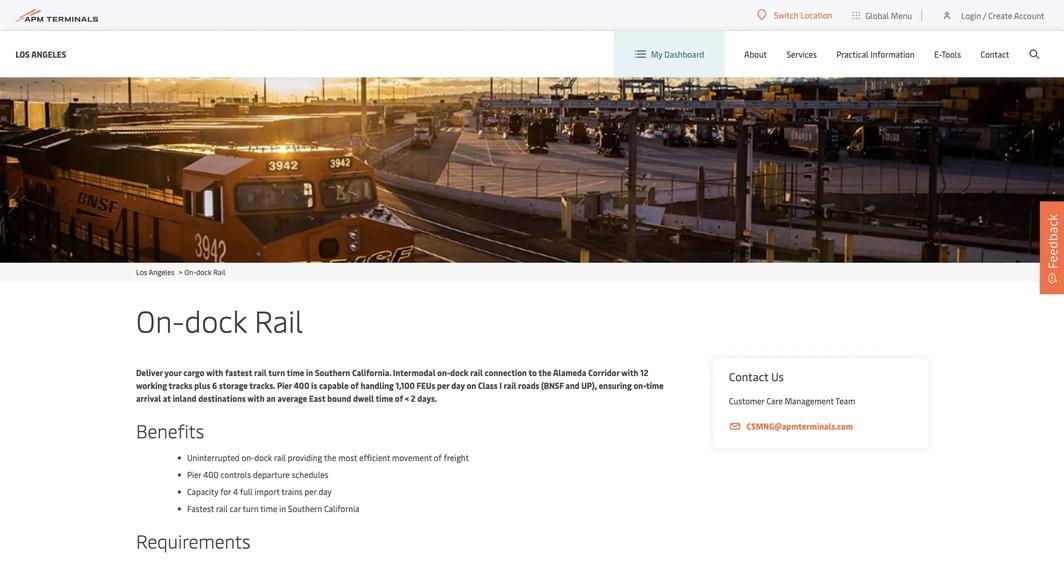 Task type: locate. For each thing, give the bounding box(es) containing it.
capacity
[[187, 486, 218, 497]]

of up dwell
[[350, 380, 359, 391]]

1 horizontal spatial per
[[437, 380, 449, 391]]

bound
[[327, 393, 351, 404]]

your
[[164, 367, 182, 378]]

1 horizontal spatial los
[[136, 268, 147, 277]]

dashboard
[[664, 48, 704, 60]]

los angeles link
[[15, 48, 66, 61], [136, 268, 174, 277]]

los angeles
[[15, 48, 66, 60]]

per right "feus"
[[437, 380, 449, 391]]

in down trains
[[279, 503, 286, 514]]

full
[[240, 486, 253, 497]]

e-tools button
[[934, 31, 961, 77]]

dock
[[196, 268, 212, 277], [184, 300, 247, 341], [450, 367, 468, 378], [254, 452, 272, 463]]

fastest rail car turn time in southern california
[[187, 503, 359, 514]]

los
[[15, 48, 30, 60], [136, 268, 147, 277]]

contact down the login / create account link
[[981, 48, 1009, 60]]

0 vertical spatial day
[[451, 380, 465, 391]]

1 vertical spatial southern
[[288, 503, 322, 514]]

on-
[[437, 367, 450, 378], [634, 380, 646, 391], [242, 452, 254, 463]]

turn right car
[[243, 503, 259, 514]]

rail
[[213, 268, 225, 277], [254, 300, 303, 341]]

1 horizontal spatial turn
[[268, 367, 285, 378]]

my dashboard
[[651, 48, 704, 60]]

rail left car
[[216, 503, 228, 514]]

0 horizontal spatial contact
[[729, 369, 768, 385]]

0 horizontal spatial the
[[324, 452, 336, 463]]

1 horizontal spatial day
[[451, 380, 465, 391]]

0 vertical spatial on-
[[184, 268, 196, 277]]

0 vertical spatial los
[[15, 48, 30, 60]]

6
[[212, 380, 217, 391]]

0 horizontal spatial rail
[[213, 268, 225, 277]]

0 vertical spatial contact
[[981, 48, 1009, 60]]

0 horizontal spatial pier
[[187, 469, 201, 480]]

southern down trains
[[288, 503, 322, 514]]

of
[[350, 380, 359, 391], [395, 393, 403, 404], [434, 452, 442, 463]]

create
[[988, 10, 1012, 21]]

cargo
[[183, 367, 204, 378]]

1 vertical spatial of
[[395, 393, 403, 404]]

account
[[1014, 10, 1044, 21]]

0 vertical spatial the
[[538, 367, 551, 378]]

1 vertical spatial 400
[[203, 469, 219, 480]]

global
[[865, 10, 889, 21]]

1 horizontal spatial angeles
[[149, 268, 174, 277]]

0 vertical spatial southern
[[315, 367, 350, 378]]

with
[[206, 367, 223, 378], [621, 367, 638, 378], [247, 393, 265, 404]]

0 vertical spatial on-
[[437, 367, 450, 378]]

us
[[771, 369, 784, 385]]

efficient
[[359, 452, 390, 463]]

and
[[565, 380, 579, 391]]

contact
[[981, 48, 1009, 60], [729, 369, 768, 385]]

rail up departure
[[274, 452, 286, 463]]

tracks.
[[249, 380, 275, 391]]

1 vertical spatial rail
[[254, 300, 303, 341]]

csmng@apmterminals.com
[[746, 421, 853, 432]]

1 vertical spatial on-
[[634, 380, 646, 391]]

southern
[[315, 367, 350, 378], [288, 503, 322, 514]]

0 horizontal spatial with
[[206, 367, 223, 378]]

i
[[499, 380, 502, 391]]

los angeles > on-dock rail
[[136, 268, 225, 277]]

1 vertical spatial contact
[[729, 369, 768, 385]]

days.
[[417, 393, 437, 404]]

0 horizontal spatial in
[[279, 503, 286, 514]]

fastest
[[225, 367, 252, 378]]

of left the '<'
[[395, 393, 403, 404]]

capable
[[319, 380, 349, 391]]

rail up on
[[470, 367, 483, 378]]

an
[[266, 393, 276, 404]]

storage
[[219, 380, 248, 391]]

of left the freight
[[434, 452, 442, 463]]

per inside the "deliver your cargo with fastest rail turn time in southern california. intermodal on-dock rail connection to the alameda corridor with 12 working tracks plus 6 storage tracks. pier 400 is capable of handling 1,100 feus per day on class i rail roads (bnsf and up), ensuring on-time arrival at inland destinations with an average east bound dwell time of < 2 days."
[[437, 380, 449, 391]]

california
[[324, 503, 359, 514]]

southern up capable
[[315, 367, 350, 378]]

0 horizontal spatial los
[[15, 48, 30, 60]]

turn up tracks.
[[268, 367, 285, 378]]

1 vertical spatial day
[[319, 486, 332, 497]]

pier up capacity
[[187, 469, 201, 480]]

1 horizontal spatial pier
[[277, 380, 292, 391]]

2 vertical spatial of
[[434, 452, 442, 463]]

0 vertical spatial los angeles link
[[15, 48, 66, 61]]

schedules
[[292, 469, 328, 480]]

contact up the customer
[[729, 369, 768, 385]]

time
[[287, 367, 304, 378], [646, 380, 664, 391], [376, 393, 393, 404], [260, 503, 277, 514]]

requirements
[[136, 528, 250, 554]]

2 horizontal spatial of
[[434, 452, 442, 463]]

angeles for los angeles
[[31, 48, 66, 60]]

1 horizontal spatial rail
[[254, 300, 303, 341]]

1 horizontal spatial in
[[306, 367, 313, 378]]

0 vertical spatial pier
[[277, 380, 292, 391]]

0 horizontal spatial turn
[[243, 503, 259, 514]]

0 vertical spatial in
[[306, 367, 313, 378]]

1 vertical spatial los
[[136, 268, 147, 277]]

1 horizontal spatial of
[[395, 393, 403, 404]]

the
[[538, 367, 551, 378], [324, 452, 336, 463]]

0 vertical spatial of
[[350, 380, 359, 391]]

uninterrupted
[[187, 452, 240, 463]]

0 horizontal spatial los angeles link
[[15, 48, 66, 61]]

is
[[311, 380, 317, 391]]

1 vertical spatial per
[[305, 486, 317, 497]]

400 left is
[[294, 380, 309, 391]]

1 horizontal spatial contact
[[981, 48, 1009, 60]]

los for los angeles > on-dock rail
[[136, 268, 147, 277]]

with down tracks.
[[247, 393, 265, 404]]

1 vertical spatial in
[[279, 503, 286, 514]]

400
[[294, 380, 309, 391], [203, 469, 219, 480]]

time down import
[[260, 503, 277, 514]]

pier up average
[[277, 380, 292, 391]]

day left on
[[451, 380, 465, 391]]

e-tools
[[934, 48, 961, 60]]

to
[[528, 367, 537, 378]]

my dashboard button
[[634, 31, 704, 77]]

1 vertical spatial angeles
[[149, 268, 174, 277]]

0 vertical spatial 400
[[294, 380, 309, 391]]

1 horizontal spatial the
[[538, 367, 551, 378]]

contact for contact
[[981, 48, 1009, 60]]

providing
[[288, 452, 322, 463]]

0 vertical spatial rail
[[213, 268, 225, 277]]

roads
[[518, 380, 539, 391]]

the right to
[[538, 367, 551, 378]]

2 vertical spatial on-
[[242, 452, 254, 463]]

los inside los angeles link
[[15, 48, 30, 60]]

with left 12
[[621, 367, 638, 378]]

day down schedules
[[319, 486, 332, 497]]

capacity for 4 full import trains per day
[[187, 486, 332, 497]]

practical information button
[[836, 31, 915, 77]]

pier
[[277, 380, 292, 391], [187, 469, 201, 480]]

per down schedules
[[305, 486, 317, 497]]

1 horizontal spatial 400
[[294, 380, 309, 391]]

order services image
[[0, 77, 1064, 263]]

departure
[[253, 469, 290, 480]]

with up 6
[[206, 367, 223, 378]]

1 vertical spatial los angeles link
[[136, 268, 174, 277]]

angeles
[[31, 48, 66, 60], [149, 268, 174, 277]]

rail up tracks.
[[254, 367, 267, 378]]

trains
[[281, 486, 303, 497]]

0 horizontal spatial on-
[[242, 452, 254, 463]]

deliver your cargo with fastest rail turn time in southern california. intermodal on-dock rail connection to the alameda corridor with 12 working tracks plus 6 storage tracks. pier 400 is capable of handling 1,100 feus per day on class i rail roads (bnsf and up), ensuring on-time arrival at inland destinations with an average east bound dwell time of < 2 days.
[[136, 367, 664, 404]]

time up average
[[287, 367, 304, 378]]

0 horizontal spatial day
[[319, 486, 332, 497]]

0 vertical spatial turn
[[268, 367, 285, 378]]

1 vertical spatial pier
[[187, 469, 201, 480]]

corridor
[[588, 367, 620, 378]]

benefits
[[136, 418, 204, 443]]

400 down uninterrupted
[[203, 469, 219, 480]]

in up is
[[306, 367, 313, 378]]

the left most
[[324, 452, 336, 463]]

0 vertical spatial angeles
[[31, 48, 66, 60]]

freight
[[444, 452, 469, 463]]

0 horizontal spatial angeles
[[31, 48, 66, 60]]

turn
[[268, 367, 285, 378], [243, 503, 259, 514]]

switch location button
[[757, 9, 832, 21]]

0 vertical spatial per
[[437, 380, 449, 391]]

destinations
[[198, 393, 246, 404]]

1 horizontal spatial los angeles link
[[136, 268, 174, 277]]

e-
[[934, 48, 942, 60]]



Task type: describe. For each thing, give the bounding box(es) containing it.
ensuring
[[599, 380, 632, 391]]

car
[[230, 503, 241, 514]]

rail right i
[[504, 380, 516, 391]]

southern inside the "deliver your cargo with fastest rail turn time in southern california. intermodal on-dock rail connection to the alameda corridor with 12 working tracks plus 6 storage tracks. pier 400 is capable of handling 1,100 feus per day on class i rail roads (bnsf and up), ensuring on-time arrival at inland destinations with an average east bound dwell time of < 2 days."
[[315, 367, 350, 378]]

time down 12
[[646, 380, 664, 391]]

feedback
[[1044, 214, 1061, 269]]

/
[[983, 10, 986, 21]]

switch
[[774, 9, 798, 21]]

import
[[255, 486, 280, 497]]

dwell
[[353, 393, 374, 404]]

about
[[744, 48, 767, 60]]

information
[[870, 48, 915, 60]]

practical
[[836, 48, 868, 60]]

location
[[800, 9, 832, 21]]

global menu
[[865, 10, 912, 21]]

login
[[961, 10, 981, 21]]

<
[[405, 393, 409, 404]]

1 vertical spatial on-
[[136, 300, 185, 341]]

uninterrupted on-dock rail providing the most efficient movement of freight
[[187, 452, 469, 463]]

contact for contact us
[[729, 369, 768, 385]]

fastest
[[187, 503, 214, 514]]

deliver
[[136, 367, 163, 378]]

tracks
[[169, 380, 192, 391]]

2
[[411, 393, 416, 404]]

>
[[179, 268, 182, 277]]

in inside the "deliver your cargo with fastest rail turn time in southern california. intermodal on-dock rail connection to the alameda corridor with 12 working tracks plus 6 storage tracks. pier 400 is capable of handling 1,100 feus per day on class i rail roads (bnsf and up), ensuring on-time arrival at inland destinations with an average east bound dwell time of < 2 days."
[[306, 367, 313, 378]]

most
[[338, 452, 357, 463]]

up),
[[581, 380, 597, 391]]

menu
[[891, 10, 912, 21]]

4
[[233, 486, 238, 497]]

12
[[640, 367, 648, 378]]

1 horizontal spatial with
[[247, 393, 265, 404]]

contact button
[[981, 31, 1009, 77]]

for
[[220, 486, 231, 497]]

feus
[[417, 380, 435, 391]]

400 inside the "deliver your cargo with fastest rail turn time in southern california. intermodal on-dock rail connection to the alameda corridor with 12 working tracks plus 6 storage tracks. pier 400 is capable of handling 1,100 feus per day on class i rail roads (bnsf and up), ensuring on-time arrival at inland destinations with an average east bound dwell time of < 2 days."
[[294, 380, 309, 391]]

inland
[[173, 393, 196, 404]]

east
[[309, 393, 325, 404]]

csmng@apmterminals.com link
[[729, 420, 912, 433]]

time down handling
[[376, 393, 393, 404]]

switch location
[[774, 9, 832, 21]]

on-dock rail
[[136, 300, 303, 341]]

(bnsf
[[541, 380, 564, 391]]

login / create account link
[[942, 0, 1044, 30]]

day inside the "deliver your cargo with fastest rail turn time in southern california. intermodal on-dock rail connection to the alameda corridor with 12 working tracks plus 6 storage tracks. pier 400 is capable of handling 1,100 feus per day on class i rail roads (bnsf and up), ensuring on-time arrival at inland destinations with an average east bound dwell time of < 2 days."
[[451, 380, 465, 391]]

0 horizontal spatial 400
[[203, 469, 219, 480]]

management
[[785, 395, 834, 407]]

team
[[836, 395, 855, 407]]

plus
[[194, 380, 210, 391]]

dock inside the "deliver your cargo with fastest rail turn time in southern california. intermodal on-dock rail connection to the alameda corridor with 12 working tracks plus 6 storage tracks. pier 400 is capable of handling 1,100 feus per day on class i rail roads (bnsf and up), ensuring on-time arrival at inland destinations with an average east bound dwell time of < 2 days."
[[450, 367, 468, 378]]

customer
[[729, 395, 764, 407]]

angeles for los angeles > on-dock rail
[[149, 268, 174, 277]]

class
[[478, 380, 497, 391]]

california. intermodal
[[352, 367, 435, 378]]

turn inside the "deliver your cargo with fastest rail turn time in southern california. intermodal on-dock rail connection to the alameda corridor with 12 working tracks plus 6 storage tracks. pier 400 is capable of handling 1,100 feus per day on class i rail roads (bnsf and up), ensuring on-time arrival at inland destinations with an average east bound dwell time of < 2 days."
[[268, 367, 285, 378]]

1 vertical spatial turn
[[243, 503, 259, 514]]

about button
[[744, 31, 767, 77]]

contact us
[[729, 369, 784, 385]]

los for los angeles
[[15, 48, 30, 60]]

1 horizontal spatial on-
[[437, 367, 450, 378]]

the inside the "deliver your cargo with fastest rail turn time in southern california. intermodal on-dock rail connection to the alameda corridor with 12 working tracks plus 6 storage tracks. pier 400 is capable of handling 1,100 feus per day on class i rail roads (bnsf and up), ensuring on-time arrival at inland destinations with an average east bound dwell time of < 2 days."
[[538, 367, 551, 378]]

alameda
[[553, 367, 586, 378]]

services
[[787, 48, 817, 60]]

2 horizontal spatial with
[[621, 367, 638, 378]]

my
[[651, 48, 662, 60]]

1,100
[[396, 380, 415, 391]]

handling
[[361, 380, 394, 391]]

arrival
[[136, 393, 161, 404]]

connection
[[485, 367, 527, 378]]

pier inside the "deliver your cargo with fastest rail turn time in southern california. intermodal on-dock rail connection to the alameda corridor with 12 working tracks plus 6 storage tracks. pier 400 is capable of handling 1,100 feus per day on class i rail roads (bnsf and up), ensuring on-time arrival at inland destinations with an average east bound dwell time of < 2 days."
[[277, 380, 292, 391]]

services button
[[787, 31, 817, 77]]

at
[[163, 393, 171, 404]]

working
[[136, 380, 167, 391]]

feedback button
[[1040, 201, 1064, 294]]

movement
[[392, 452, 432, 463]]

care
[[766, 395, 783, 407]]

0 horizontal spatial of
[[350, 380, 359, 391]]

2 horizontal spatial on-
[[634, 380, 646, 391]]

1 vertical spatial the
[[324, 452, 336, 463]]

on
[[467, 380, 476, 391]]

average
[[277, 393, 307, 404]]

tools
[[942, 48, 961, 60]]

global menu button
[[843, 0, 922, 31]]

0 horizontal spatial per
[[305, 486, 317, 497]]

login / create account
[[961, 10, 1044, 21]]

customer care management team
[[729, 395, 855, 407]]

controls
[[221, 469, 251, 480]]



Task type: vqa. For each thing, say whether or not it's contained in the screenshot.
TRAINS
yes



